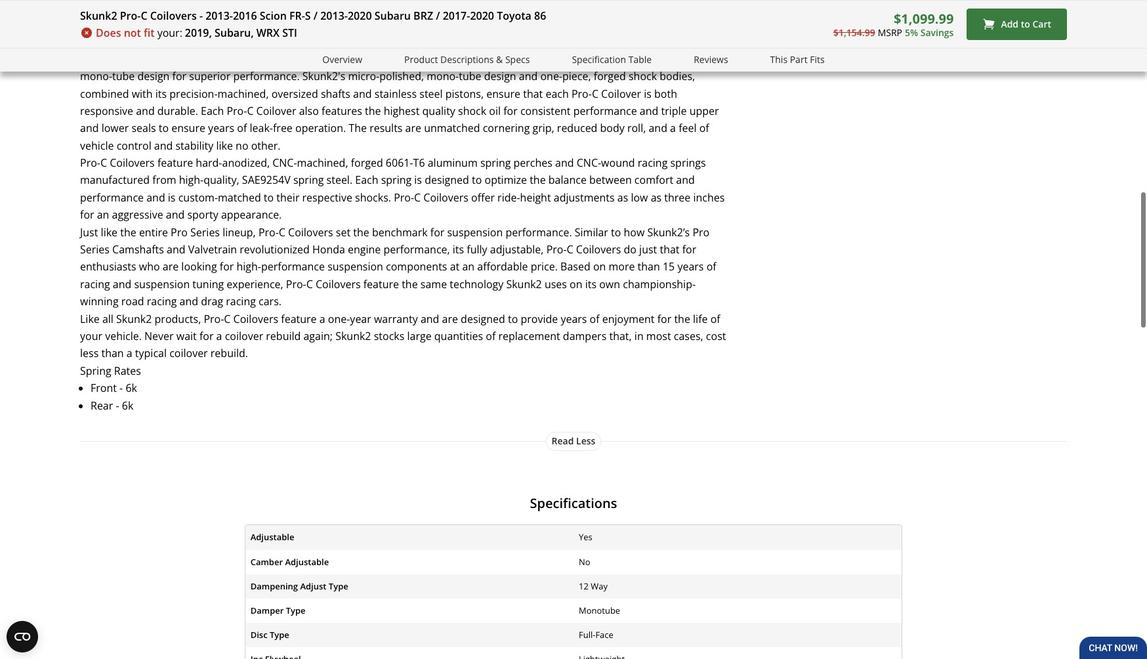 Task type: vqa. For each thing, say whether or not it's contained in the screenshot.
QUALITY,
yes



Task type: describe. For each thing, give the bounding box(es) containing it.
skunk2 down year
[[336, 329, 371, 343]]

and down entire in the left top of the page
[[167, 242, 186, 257]]

fit
[[144, 26, 155, 40]]

price.
[[531, 260, 558, 274]]

of up dampers
[[590, 312, 600, 326]]

racing up products,
[[147, 294, 177, 309]]

1 horizontal spatial one-
[[541, 69, 563, 83]]

0 vertical spatial series
[[190, 225, 220, 239]]

1 vertical spatial series
[[80, 242, 110, 257]]

honda
[[312, 242, 345, 257]]

and down micro-
[[353, 86, 372, 101]]

championship-
[[623, 277, 696, 291]]

the left life
[[675, 312, 691, 326]]

appearance.
[[221, 208, 282, 222]]

c up the rebuild.
[[224, 312, 231, 326]]

and left sporty
[[166, 208, 185, 222]]

stocks
[[374, 329, 405, 343]]

1 horizontal spatial shock
[[629, 69, 657, 83]]

racing up "comfort"
[[638, 156, 668, 170]]

skunk2's
[[303, 69, 346, 83]]

1 cnc- from the left
[[273, 156, 297, 170]]

both
[[655, 86, 678, 101]]

$1,154.99
[[834, 26, 876, 39]]

feature up rebuild
[[281, 312, 317, 326]]

for up most
[[658, 312, 672, 326]]

feature down 'your:'
[[157, 52, 193, 66]]

how
[[624, 225, 645, 239]]

coilovers down honda
[[316, 277, 361, 291]]

1 horizontal spatial is
[[414, 173, 422, 187]]

1 vertical spatial are
[[163, 260, 179, 274]]

pro-c coilovers feature vehicle-specific, carefully selected springs designed to dramatically improve handling, and a race-inspired, mono-tube design for superior performance. skunk2's micro-polished, mono-tube design and one-piece, forged shock bodies, combined with its precision-machined, oversized shafts and stainless steel pistons, ensure that each pro-c coilover is both responsive and durable. each pro-c coilover also features the highest quality shock oil for consistent performance and triple upper and lower seals to ensure years of leak-free operation. the results are unmatched cornering grip, reduced body roll, and a feel of vehicle control and stability like no other. pro-c coilovers feature hard-anodized, cnc-machined, forged 6061-t6 aluminum spring perches and cnc-wound racing springs manufactured from high-quality, sae9254v spring steel. each spring is designed to optimize the balance between comfort and performance and is custom-matched to their respective shocks. pro-c coilovers offer ride-height adjustments as low as three inches for an aggressive and sporty appearance. just like the entire pro series lineup, pro-c coilovers set the benchmark for suspension performance. similar to how skunk2's pro series camshafts and valvetrain revolutionized honda engine performance, its fully adjustable, pro-c coilovers do just that for enthusiasts who are looking for high-performance suspension components at an affordable price. based on more than 15 years of racing and suspension tuning experience, pro-c coilovers feature the same technology skunk2 uses on its own championship- winning road racing and drag racing cars. like all skunk2 products, pro-c coilovers feature a one-year warranty and are designed to provide years of enjoyment for the life of your vehicle. never wait for a coilover rebuild again; skunk2 stocks large quantities of replacement dampers that, in most cases, cost less than a typical coilover rebuild. spring rates front - 6k rear - 6k
[[80, 52, 726, 413]]

sae9254v
[[242, 173, 291, 187]]

piece,
[[563, 69, 591, 83]]

of up no
[[237, 121, 247, 135]]

their
[[277, 190, 300, 205]]

2 2020 from the left
[[470, 9, 494, 23]]

pro- up the revolutionized at the top
[[259, 225, 279, 239]]

entire
[[139, 225, 168, 239]]

not
[[124, 26, 141, 40]]

type for damper type
[[286, 605, 306, 616]]

0 vertical spatial 6k
[[126, 381, 137, 395]]

seals
[[132, 121, 156, 135]]

vehicle
[[80, 138, 114, 153]]

offer
[[471, 190, 495, 205]]

no
[[579, 556, 591, 568]]

1 horizontal spatial like
[[216, 138, 233, 153]]

0 vertical spatial that
[[523, 86, 543, 101]]

0 horizontal spatial performance.
[[233, 69, 300, 83]]

0 vertical spatial coilover
[[225, 329, 263, 343]]

2 as from the left
[[651, 190, 662, 205]]

the down aggressive
[[120, 225, 136, 239]]

0 horizontal spatial than
[[101, 346, 124, 361]]

for down valvetrain
[[220, 260, 234, 274]]

1 vertical spatial shock
[[458, 104, 487, 118]]

1 vertical spatial years
[[678, 260, 704, 274]]

1 horizontal spatial each
[[355, 173, 379, 187]]

the up the results
[[365, 104, 381, 118]]

results
[[370, 121, 403, 135]]

less
[[577, 435, 596, 447]]

1 horizontal spatial performance.
[[506, 225, 572, 239]]

2 pro from the left
[[693, 225, 710, 239]]

a up again;
[[320, 312, 325, 326]]

1 horizontal spatial its
[[453, 242, 464, 257]]

polished,
[[380, 69, 424, 83]]

to right seals
[[159, 121, 169, 135]]

with
[[132, 86, 153, 101]]

scion
[[260, 9, 287, 23]]

operation.
[[295, 121, 346, 135]]

wound
[[601, 156, 635, 170]]

specification table link
[[572, 53, 652, 67]]

2 vertical spatial -
[[116, 398, 119, 413]]

and up balance
[[555, 156, 574, 170]]

0 vertical spatial ensure
[[487, 86, 521, 101]]

and right "roll,"
[[649, 121, 668, 135]]

coilovers down cars.
[[233, 312, 278, 326]]

$1,099.99 $1,154.99 msrp 5% savings
[[834, 10, 954, 39]]

and up products,
[[180, 294, 198, 309]]

2017-
[[443, 9, 470, 23]]

and up vehicle
[[80, 121, 99, 135]]

a left race- at the right top
[[636, 52, 642, 66]]

provide
[[521, 312, 558, 326]]

never
[[144, 329, 174, 343]]

coilovers down similar
[[576, 242, 621, 257]]

for down skunk2's
[[683, 242, 697, 257]]

feature up from
[[157, 156, 193, 170]]

dampening adjust type
[[251, 580, 348, 592]]

large
[[407, 329, 432, 343]]

0 vertical spatial forged
[[594, 69, 626, 83]]

dampening
[[251, 580, 298, 592]]

experience,
[[227, 277, 283, 291]]

0 horizontal spatial suspension
[[134, 277, 190, 291]]

2 vertical spatial is
[[168, 190, 176, 205]]

set
[[336, 225, 351, 239]]

a up rates
[[127, 346, 132, 361]]

the down components at left top
[[402, 277, 418, 291]]

0 vertical spatial than
[[638, 260, 660, 274]]

warranty
[[374, 312, 418, 326]]

enjoyment
[[603, 312, 655, 326]]

0 vertical spatial designed
[[401, 52, 445, 66]]

quantities
[[434, 329, 483, 343]]

racing up winning
[[80, 277, 110, 291]]

2 vertical spatial designed
[[461, 312, 505, 326]]

2 vertical spatial are
[[442, 312, 458, 326]]

1 horizontal spatial spring
[[381, 173, 412, 187]]

coilovers down aluminum
[[424, 190, 469, 205]]

pro- down vehicle
[[80, 156, 100, 170]]

shocks.
[[355, 190, 391, 205]]

2016
[[233, 9, 257, 23]]

highest
[[384, 104, 420, 118]]

at
[[450, 260, 460, 274]]

1 horizontal spatial suspension
[[328, 260, 383, 274]]

for right oil
[[504, 104, 518, 118]]

of right quantities
[[486, 329, 496, 343]]

other.
[[251, 138, 281, 153]]

$1,099.99
[[894, 10, 954, 27]]

feature up warranty
[[364, 277, 399, 291]]

2 horizontal spatial spring
[[481, 156, 511, 170]]

skunk2 pro-c coilovers - 2013-2016 scion fr-s / 2013-2020 subaru brz / 2017-2020 toyota 86
[[80, 9, 546, 23]]

manufactured
[[80, 173, 150, 187]]

shafts
[[321, 86, 351, 101]]

pro- up not
[[120, 9, 141, 23]]

steel.
[[327, 173, 353, 187]]

and up road
[[113, 277, 131, 291]]

this part fits link
[[770, 53, 825, 67]]

1 2020 from the left
[[348, 9, 372, 23]]

c down specification
[[592, 86, 599, 101]]

1 vertical spatial like
[[101, 225, 118, 239]]

c up based
[[567, 242, 574, 257]]

0 vertical spatial adjustable
[[251, 531, 294, 543]]

skunk2 down road
[[116, 312, 152, 326]]

yes
[[579, 531, 593, 543]]

pro- up no
[[227, 104, 247, 118]]

0 horizontal spatial springs
[[362, 52, 398, 66]]

carefully
[[275, 52, 316, 66]]

brz
[[414, 9, 433, 23]]

triple
[[661, 104, 687, 118]]

cart
[[1033, 18, 1052, 30]]

of right life
[[711, 312, 721, 326]]

to down sae9254v at the top left of page
[[264, 190, 274, 205]]

0 horizontal spatial years
[[208, 121, 234, 135]]

1 vertical spatial adjustable
[[285, 556, 329, 568]]

bodies,
[[660, 69, 695, 83]]

c up fit
[[141, 9, 147, 23]]

1 / from the left
[[314, 9, 318, 23]]

racing down the experience,
[[226, 294, 256, 309]]

add to cart
[[1001, 18, 1052, 30]]

0 horizontal spatial one-
[[328, 312, 350, 326]]

1 design from the left
[[138, 69, 170, 83]]

monotube
[[579, 605, 621, 616]]

engine
[[348, 242, 381, 257]]

control
[[117, 138, 151, 153]]

2019,
[[185, 26, 212, 40]]

pro- down piece,
[[572, 86, 592, 101]]

quality,
[[204, 173, 239, 187]]

and down seals
[[154, 138, 173, 153]]

to up replacement
[[508, 312, 518, 326]]

vehicle.
[[105, 329, 142, 343]]

0 horizontal spatial performance
[[80, 190, 144, 205]]

for up just
[[80, 208, 94, 222]]

savings
[[921, 26, 954, 39]]

1 vertical spatial ensure
[[171, 121, 205, 135]]

1 horizontal spatial performance
[[261, 260, 325, 274]]

three
[[665, 190, 691, 205]]

in
[[635, 329, 644, 343]]

c up the revolutionized at the top
[[279, 225, 286, 239]]

c down does
[[100, 52, 107, 66]]

specification table
[[572, 53, 652, 66]]

s
[[305, 9, 311, 23]]

1 vertical spatial that
[[660, 242, 680, 257]]

coilovers down not
[[110, 52, 155, 66]]

c up the 'leak-'
[[247, 104, 254, 118]]

rear
[[91, 398, 113, 413]]

pro- down the revolutionized at the top
[[286, 277, 306, 291]]

for up performance,
[[431, 225, 445, 239]]

a up the rebuild.
[[216, 329, 222, 343]]

leak-
[[250, 121, 273, 135]]

skunk2 down price. at the left top of the page
[[506, 277, 542, 291]]

2 horizontal spatial is
[[644, 86, 652, 101]]

and up the three
[[676, 173, 695, 187]]

each
[[546, 86, 569, 101]]

1 horizontal spatial an
[[462, 260, 475, 274]]

custom-
[[178, 190, 218, 205]]

12 way
[[579, 580, 608, 592]]

overview link
[[323, 53, 362, 67]]

0 horizontal spatial spring
[[293, 173, 324, 187]]

coilovers up 'your:'
[[150, 9, 197, 23]]

anodized,
[[222, 156, 270, 170]]

of right 15
[[707, 260, 717, 274]]

to inside add to cart button
[[1021, 18, 1031, 30]]

oversized
[[272, 86, 318, 101]]

to right product at the top of the page
[[448, 52, 458, 66]]

responsive
[[80, 104, 133, 118]]

comfort
[[635, 173, 674, 187]]

and up large
[[421, 312, 439, 326]]

c down honda
[[306, 277, 313, 291]]



Task type: locate. For each thing, give the bounding box(es) containing it.
86
[[534, 9, 546, 23]]

no
[[236, 138, 249, 153]]

vehicle-
[[196, 52, 233, 66]]

cost
[[706, 329, 726, 343]]

1 horizontal spatial 2020
[[470, 9, 494, 23]]

road
[[121, 294, 144, 309]]

1 vertical spatial on
[[570, 277, 583, 291]]

2 tube from the left
[[459, 69, 482, 83]]

affordable
[[477, 260, 528, 274]]

springs down feel
[[671, 156, 706, 170]]

- right 'front'
[[120, 381, 123, 395]]

adjustable,
[[490, 242, 544, 257]]

- up 2019,
[[200, 9, 203, 23]]

to right add
[[1021, 18, 1031, 30]]

an
[[97, 208, 109, 222], [462, 260, 475, 274]]

the up engine
[[353, 225, 369, 239]]

lower
[[102, 121, 129, 135]]

product descriptions & specs link
[[404, 53, 530, 67]]

rebuild
[[266, 329, 301, 343]]

design up with
[[138, 69, 170, 83]]

1 as from the left
[[618, 190, 628, 205]]

type for disc type
[[270, 629, 289, 641]]

camshafts
[[112, 242, 164, 257]]

add
[[1001, 18, 1019, 30]]

performance up the body
[[574, 104, 637, 118]]

mono-
[[80, 69, 112, 83], [427, 69, 459, 83]]

1 pro from the left
[[171, 225, 188, 239]]

1 horizontal spatial years
[[561, 312, 587, 326]]

replacement
[[499, 329, 560, 343]]

coilovers down control
[[110, 156, 155, 170]]

1 vertical spatial an
[[462, 260, 475, 274]]

just
[[80, 225, 98, 239]]

adjustable up adjust
[[285, 556, 329, 568]]

forged up steel.
[[351, 156, 383, 170]]

designed down aluminum
[[425, 173, 469, 187]]

0 horizontal spatial pro
[[171, 225, 188, 239]]

is down from
[[168, 190, 176, 205]]

that,
[[610, 329, 632, 343]]

0 horizontal spatial an
[[97, 208, 109, 222]]

1 horizontal spatial ensure
[[487, 86, 521, 101]]

ensure
[[487, 86, 521, 101], [171, 121, 205, 135]]

life
[[693, 312, 708, 326]]

0 horizontal spatial coilover
[[169, 346, 208, 361]]

1 horizontal spatial coilover
[[601, 86, 641, 101]]

read
[[552, 435, 574, 447]]

ensure up stability
[[171, 121, 205, 135]]

same
[[421, 277, 447, 291]]

also
[[299, 104, 319, 118]]

designed up "polished,"
[[401, 52, 445, 66]]

like left no
[[216, 138, 233, 153]]

/ right s
[[314, 9, 318, 23]]

0 vertical spatial performance
[[574, 104, 637, 118]]

again;
[[304, 329, 333, 343]]

camber adjustable
[[251, 556, 329, 568]]

pro- down drag
[[204, 312, 224, 326]]

0 vertical spatial one-
[[541, 69, 563, 83]]

0 horizontal spatial ensure
[[171, 121, 205, 135]]

2013- up subaru,
[[206, 9, 233, 23]]

respective
[[302, 190, 352, 205]]

0 vertical spatial its
[[155, 86, 167, 101]]

1 horizontal spatial than
[[638, 260, 660, 274]]

feel
[[679, 121, 697, 135]]

the up height
[[530, 173, 546, 187]]

for right 'wait'
[[200, 329, 214, 343]]

1 horizontal spatial on
[[593, 260, 606, 274]]

0 horizontal spatial 2020
[[348, 9, 372, 23]]

body
[[600, 121, 625, 135]]

less
[[80, 346, 99, 361]]

wait
[[176, 329, 197, 343]]

15
[[663, 260, 675, 274]]

0 vertical spatial years
[[208, 121, 234, 135]]

1 horizontal spatial that
[[660, 242, 680, 257]]

1 vertical spatial designed
[[425, 173, 469, 187]]

1 horizontal spatial as
[[651, 190, 662, 205]]

performance. up adjustable,
[[506, 225, 572, 239]]

1 vertical spatial coilover
[[256, 104, 296, 118]]

0 horizontal spatial forged
[[351, 156, 383, 170]]

0 horizontal spatial /
[[314, 9, 318, 23]]

2020 left subaru
[[348, 9, 372, 23]]

roll,
[[628, 121, 646, 135]]

designed up quantities
[[461, 312, 505, 326]]

mono- up combined
[[80, 69, 112, 83]]

1 vertical spatial forged
[[351, 156, 383, 170]]

and up seals
[[136, 104, 155, 118]]

1 horizontal spatial machined,
[[297, 156, 348, 170]]

2013- right s
[[321, 9, 348, 23]]

0 horizontal spatial high-
[[179, 173, 204, 187]]

0 vertical spatial type
[[329, 580, 348, 592]]

revolutionized
[[240, 242, 310, 257]]

camber
[[251, 556, 283, 568]]

2 horizontal spatial suspension
[[447, 225, 503, 239]]

is
[[644, 86, 652, 101], [414, 173, 422, 187], [168, 190, 176, 205]]

0 vertical spatial -
[[200, 9, 203, 23]]

2 horizontal spatial performance
[[574, 104, 637, 118]]

racing
[[638, 156, 668, 170], [80, 277, 110, 291], [147, 294, 177, 309], [226, 294, 256, 309]]

each up shocks.
[[355, 173, 379, 187]]

just
[[640, 242, 657, 257]]

spring up optimize
[[481, 156, 511, 170]]

0 horizontal spatial -
[[116, 398, 119, 413]]

sti
[[282, 26, 297, 40]]

cnc- up sae9254v at the top left of page
[[273, 156, 297, 170]]

c down t6
[[414, 190, 421, 205]]

oil
[[489, 104, 501, 118]]

handling,
[[567, 52, 612, 66]]

0 horizontal spatial that
[[523, 86, 543, 101]]

shock down the pistons,
[[458, 104, 487, 118]]

fr-
[[290, 9, 305, 23]]

to left how
[[611, 225, 621, 239]]

1 vertical spatial performance
[[80, 190, 144, 205]]

2 vertical spatial years
[[561, 312, 587, 326]]

on down based
[[570, 277, 583, 291]]

high- up custom-
[[179, 173, 204, 187]]

series down sporty
[[190, 225, 220, 239]]

reviews link
[[694, 53, 728, 67]]

pro right skunk2's
[[693, 225, 710, 239]]

2 2013- from the left
[[321, 9, 348, 23]]

shock down table
[[629, 69, 657, 83]]

0 vertical spatial are
[[405, 121, 422, 135]]

lineup,
[[223, 225, 256, 239]]

0 vertical spatial machined,
[[218, 86, 269, 101]]

0 horizontal spatial are
[[163, 260, 179, 274]]

your
[[80, 329, 102, 343]]

2020 left toyota
[[470, 9, 494, 23]]

- right rear
[[116, 398, 119, 413]]

reviews
[[694, 53, 728, 66]]

valvetrain
[[188, 242, 237, 257]]

suspension down engine
[[328, 260, 383, 274]]

between
[[590, 173, 632, 187]]

/ right brz
[[436, 9, 440, 23]]

the
[[349, 121, 367, 135]]

designed
[[401, 52, 445, 66], [425, 173, 469, 187], [461, 312, 505, 326]]

fits
[[810, 53, 825, 66]]

0 vertical spatial performance.
[[233, 69, 300, 83]]

1 horizontal spatial pro
[[693, 225, 710, 239]]

1 vertical spatial is
[[414, 173, 422, 187]]

c down vehicle
[[100, 156, 107, 170]]

1 vertical spatial high-
[[237, 260, 261, 274]]

1 vertical spatial -
[[120, 381, 123, 395]]

1 vertical spatial type
[[286, 605, 306, 616]]

your:
[[157, 26, 182, 40]]

0 vertical spatial shock
[[629, 69, 657, 83]]

1 horizontal spatial -
[[120, 381, 123, 395]]

stability
[[176, 138, 214, 153]]

0 horizontal spatial coilover
[[256, 104, 296, 118]]

suspension down 'who'
[[134, 277, 190, 291]]

as left low
[[618, 190, 628, 205]]

0 horizontal spatial cnc-
[[273, 156, 297, 170]]

forged down specification table link
[[594, 69, 626, 83]]

0 horizontal spatial on
[[570, 277, 583, 291]]

2 vertical spatial type
[[270, 629, 289, 641]]

0 vertical spatial an
[[97, 208, 109, 222]]

1 vertical spatial 6k
[[122, 398, 133, 413]]

of right feel
[[700, 121, 710, 135]]

0 horizontal spatial machined,
[[218, 86, 269, 101]]

its left own
[[585, 277, 597, 291]]

0 vertical spatial suspension
[[447, 225, 503, 239]]

products,
[[155, 312, 201, 326]]

and down from
[[147, 190, 165, 205]]

2020
[[348, 9, 372, 23], [470, 9, 494, 23]]

a left feel
[[670, 121, 676, 135]]

cars.
[[259, 294, 282, 309]]

1 horizontal spatial springs
[[671, 156, 706, 170]]

machined, down specific,
[[218, 86, 269, 101]]

tube down product descriptions & specs link
[[459, 69, 482, 83]]

subaru
[[375, 9, 411, 23]]

coilover
[[225, 329, 263, 343], [169, 346, 208, 361]]

0 horizontal spatial mono-
[[80, 69, 112, 83]]

1 horizontal spatial tube
[[459, 69, 482, 83]]

1 2013- from the left
[[206, 9, 233, 23]]

and down specs
[[519, 69, 538, 83]]

pro- up price. at the left top of the page
[[547, 242, 567, 257]]

skunk2
[[80, 9, 117, 23], [506, 277, 542, 291], [116, 312, 152, 326], [336, 329, 371, 343]]

suspension up the fully at the left
[[447, 225, 503, 239]]

than down just
[[638, 260, 660, 274]]

sporty
[[187, 208, 218, 222]]

1 horizontal spatial forged
[[594, 69, 626, 83]]

open widget image
[[7, 621, 38, 653]]

race-
[[645, 52, 669, 66]]

aggressive
[[112, 208, 163, 222]]

pro- down does
[[80, 52, 100, 66]]

for up precision-
[[172, 69, 187, 83]]

this part fits
[[770, 53, 825, 66]]

one- up again;
[[328, 312, 350, 326]]

1 vertical spatial its
[[453, 242, 464, 257]]

hard-
[[196, 156, 222, 170]]

0 horizontal spatial design
[[138, 69, 170, 83]]

0 vertical spatial each
[[201, 104, 224, 118]]

features
[[322, 104, 362, 118]]

1 vertical spatial springs
[[671, 156, 706, 170]]

2 horizontal spatial are
[[442, 312, 458, 326]]

spring
[[481, 156, 511, 170], [293, 173, 324, 187], [381, 173, 412, 187]]

to
[[1021, 18, 1031, 30], [448, 52, 458, 66], [159, 121, 169, 135], [472, 173, 482, 187], [264, 190, 274, 205], [611, 225, 621, 239], [508, 312, 518, 326]]

machined,
[[218, 86, 269, 101], [297, 156, 348, 170]]

spring
[[80, 364, 111, 378]]

2 horizontal spatial years
[[678, 260, 704, 274]]

coilovers up honda
[[288, 225, 333, 239]]

aluminum
[[428, 156, 478, 170]]

2 horizontal spatial its
[[585, 277, 597, 291]]

1 tube from the left
[[112, 69, 135, 83]]

1 horizontal spatial are
[[405, 121, 422, 135]]

damper
[[251, 605, 284, 616]]

2 horizontal spatial -
[[200, 9, 203, 23]]

grip,
[[533, 121, 555, 135]]

looking
[[181, 260, 217, 274]]

0 vertical spatial like
[[216, 138, 233, 153]]

1 vertical spatial coilover
[[169, 346, 208, 361]]

read less
[[552, 435, 596, 447]]

0 horizontal spatial each
[[201, 104, 224, 118]]

1 mono- from the left
[[80, 69, 112, 83]]

and up "roll,"
[[640, 104, 659, 118]]

1 horizontal spatial series
[[190, 225, 220, 239]]

part
[[790, 53, 808, 66]]

like right just
[[101, 225, 118, 239]]

spring down 6061-
[[381, 173, 412, 187]]

design
[[138, 69, 170, 83], [484, 69, 516, 83]]

2 / from the left
[[436, 9, 440, 23]]

forged
[[594, 69, 626, 83], [351, 156, 383, 170]]

0 vertical spatial is
[[644, 86, 652, 101]]

1 horizontal spatial coilover
[[225, 329, 263, 343]]

to up offer
[[472, 173, 482, 187]]

type right adjust
[[329, 580, 348, 592]]

toyota
[[497, 9, 532, 23]]

2 cnc- from the left
[[577, 156, 601, 170]]

the
[[365, 104, 381, 118], [530, 173, 546, 187], [120, 225, 136, 239], [353, 225, 369, 239], [402, 277, 418, 291], [675, 312, 691, 326]]

2 vertical spatial its
[[585, 277, 597, 291]]

than
[[638, 260, 660, 274], [101, 346, 124, 361]]

its right with
[[155, 86, 167, 101]]

pro- right shocks.
[[394, 190, 414, 205]]

1 horizontal spatial cnc-
[[577, 156, 601, 170]]

6k right rear
[[122, 398, 133, 413]]

skunk2 up does
[[80, 9, 117, 23]]

and left race- at the right top
[[615, 52, 633, 66]]

0 horizontal spatial its
[[155, 86, 167, 101]]

2 design from the left
[[484, 69, 516, 83]]

optimize
[[485, 173, 527, 187]]

product descriptions & specs
[[404, 53, 530, 66]]

2 mono- from the left
[[427, 69, 459, 83]]

1 horizontal spatial /
[[436, 9, 440, 23]]



